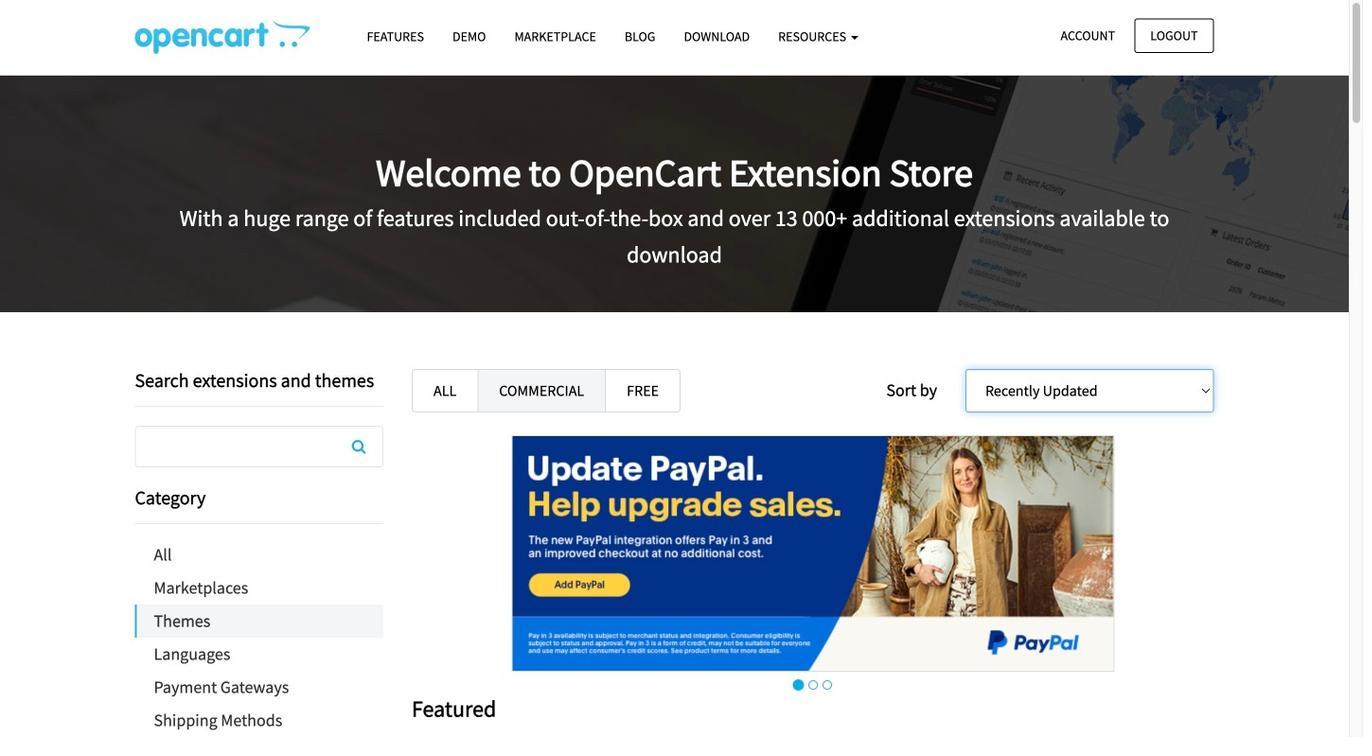 Task type: vqa. For each thing, say whether or not it's contained in the screenshot.
bottom the store
no



Task type: describe. For each thing, give the bounding box(es) containing it.
opencart themes image
[[135, 20, 310, 54]]

paypal payment gateway image
[[512, 436, 1115, 672]]



Task type: locate. For each thing, give the bounding box(es) containing it.
search image
[[352, 439, 366, 455]]



